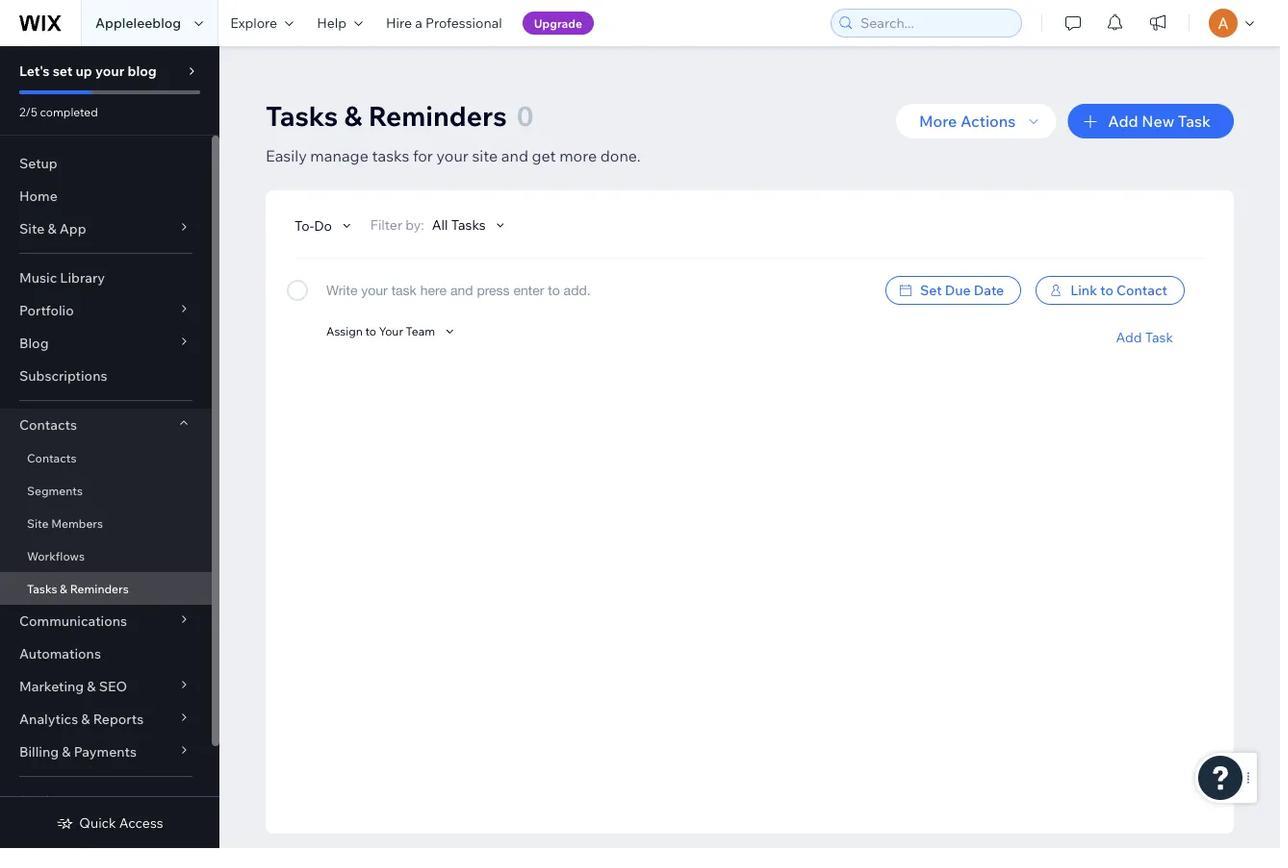 Task type: describe. For each thing, give the bounding box(es) containing it.
& for tasks & reminders 0
[[344, 99, 362, 132]]

communications button
[[0, 605, 212, 638]]

all tasks button
[[432, 216, 509, 234]]

seo
[[99, 679, 127, 695]]

upgrade button
[[522, 12, 594, 35]]

more
[[919, 112, 957, 131]]

hire
[[386, 14, 412, 31]]

workflows link
[[0, 540, 212, 573]]

contacts for contacts link
[[27, 451, 76, 465]]

easily manage tasks for your site and get more done.
[[266, 146, 641, 166]]

date
[[974, 282, 1004, 299]]

due
[[945, 282, 971, 299]]

contacts link
[[0, 442, 212, 475]]

add for add task
[[1116, 329, 1142, 346]]

Write your task here and press enter to add. text field
[[326, 276, 871, 326]]

do
[[314, 217, 332, 234]]

2/5
[[19, 104, 37, 119]]

site
[[472, 146, 498, 166]]

set due date
[[920, 282, 1004, 299]]

app
[[59, 220, 86, 237]]

& for marketing & seo
[[87, 679, 96, 695]]

get
[[532, 146, 556, 166]]

help button
[[305, 0, 374, 46]]

help
[[317, 14, 347, 31]]

manage
[[310, 146, 369, 166]]

workflows
[[27, 549, 85, 564]]

members
[[51, 516, 103, 531]]

analytics & reports button
[[0, 704, 212, 736]]

to for assign
[[365, 324, 376, 339]]

add task button
[[1116, 329, 1173, 346]]

to-do
[[295, 217, 332, 234]]

subscriptions
[[19, 368, 107, 385]]

& for site & app
[[48, 220, 56, 237]]

your inside sidebar element
[[95, 63, 124, 79]]

marketing & seo button
[[0, 671, 212, 704]]

hire a professional link
[[374, 0, 514, 46]]

home
[[19, 188, 58, 205]]

add task
[[1116, 329, 1173, 346]]

marketing
[[19, 679, 84, 695]]

analytics
[[19, 711, 78, 728]]

library
[[60, 270, 105, 286]]

billing & payments
[[19, 744, 137, 761]]

0 vertical spatial task
[[1178, 112, 1211, 131]]

assign to your team
[[326, 324, 435, 339]]

tasks & reminders
[[27, 582, 129, 596]]

site members
[[27, 516, 103, 531]]

quick access button
[[56, 815, 163, 833]]

sidebar element
[[0, 46, 219, 850]]

automations link
[[0, 638, 212, 671]]

all tasks
[[432, 216, 486, 233]]

set
[[920, 282, 942, 299]]

assign to your team button
[[326, 323, 458, 340]]

tasks & reminders link
[[0, 573, 212, 605]]

music library
[[19, 270, 105, 286]]

and
[[501, 146, 528, 166]]

settings
[[19, 793, 73, 810]]

billing
[[19, 744, 59, 761]]

let's set up your blog
[[19, 63, 157, 79]]

setup link
[[0, 147, 212, 180]]

appleleeblog
[[95, 14, 181, 31]]

blog
[[19, 335, 49, 352]]

add for add new task
[[1108, 112, 1138, 131]]

subscriptions link
[[0, 360, 212, 393]]

actions
[[961, 112, 1016, 131]]

set due date button
[[886, 276, 1021, 305]]

blog
[[127, 63, 157, 79]]

more actions
[[919, 112, 1016, 131]]

tasks
[[372, 146, 409, 166]]

contacts for contacts dropdown button
[[19, 417, 77, 434]]



Task type: vqa. For each thing, say whether or not it's contained in the screenshot.
get
yes



Task type: locate. For each thing, give the bounding box(es) containing it.
add
[[1108, 112, 1138, 131], [1116, 329, 1142, 346]]

2 vertical spatial tasks
[[27, 582, 57, 596]]

0 horizontal spatial tasks
[[27, 582, 57, 596]]

site down segments
[[27, 516, 49, 531]]

task
[[1178, 112, 1211, 131], [1145, 329, 1173, 346]]

communications
[[19, 613, 127, 630]]

& left app
[[48, 220, 56, 237]]

site & app
[[19, 220, 86, 237]]

link to contact
[[1071, 282, 1168, 299]]

add left new
[[1108, 112, 1138, 131]]

link to contact button
[[1036, 276, 1185, 305]]

team
[[406, 324, 435, 339]]

segments
[[27, 484, 83, 498]]

reminders down workflows link
[[70, 582, 129, 596]]

tasks inside sidebar element
[[27, 582, 57, 596]]

0 vertical spatial to
[[1100, 282, 1114, 299]]

analytics & reports
[[19, 711, 144, 728]]

1 vertical spatial tasks
[[451, 216, 486, 233]]

add new task button
[[1068, 104, 1234, 139]]

1 horizontal spatial task
[[1178, 112, 1211, 131]]

your
[[95, 63, 124, 79], [436, 146, 469, 166]]

all
[[432, 216, 448, 233]]

reminders for tasks & reminders 0
[[368, 99, 507, 132]]

task down contact
[[1145, 329, 1173, 346]]

reminders inside sidebar element
[[70, 582, 129, 596]]

marketing & seo
[[19, 679, 127, 695]]

portfolio button
[[0, 295, 212, 327]]

your
[[379, 324, 403, 339]]

& right billing
[[62, 744, 71, 761]]

tasks for tasks & reminders
[[27, 582, 57, 596]]

contacts button
[[0, 409, 212, 442]]

automations
[[19, 646, 101, 663]]

settings link
[[0, 785, 212, 818]]

filter
[[370, 216, 403, 233]]

1 vertical spatial to
[[365, 324, 376, 339]]

tasks & reminders 0
[[266, 99, 534, 132]]

to left the your
[[365, 324, 376, 339]]

site inside popup button
[[19, 220, 45, 237]]

1 vertical spatial task
[[1145, 329, 1173, 346]]

contacts down subscriptions
[[19, 417, 77, 434]]

1 vertical spatial your
[[436, 146, 469, 166]]

& inside billing & payments popup button
[[62, 744, 71, 761]]

0 horizontal spatial reminders
[[70, 582, 129, 596]]

music library link
[[0, 262, 212, 295]]

blog button
[[0, 327, 212, 360]]

to right link
[[1100, 282, 1114, 299]]

site down home
[[19, 220, 45, 237]]

done.
[[600, 146, 641, 166]]

& up the manage
[[344, 99, 362, 132]]

1 vertical spatial contacts
[[27, 451, 76, 465]]

a
[[415, 14, 422, 31]]

to
[[1100, 282, 1114, 299], [365, 324, 376, 339]]

1 vertical spatial add
[[1116, 329, 1142, 346]]

to-do button
[[295, 217, 355, 234]]

more actions button
[[896, 104, 1056, 139]]

0 vertical spatial reminders
[[368, 99, 507, 132]]

reports
[[93, 711, 144, 728]]

music
[[19, 270, 57, 286]]

&
[[344, 99, 362, 132], [48, 220, 56, 237], [60, 582, 67, 596], [87, 679, 96, 695], [81, 711, 90, 728], [62, 744, 71, 761]]

0 horizontal spatial your
[[95, 63, 124, 79]]

explore
[[230, 14, 277, 31]]

0 vertical spatial contacts
[[19, 417, 77, 434]]

0 vertical spatial site
[[19, 220, 45, 237]]

your right for
[[436, 146, 469, 166]]

completed
[[40, 104, 98, 119]]

& for analytics & reports
[[81, 711, 90, 728]]

& for tasks & reminders
[[60, 582, 67, 596]]

by:
[[406, 216, 424, 233]]

site
[[19, 220, 45, 237], [27, 516, 49, 531]]

quick access
[[79, 815, 163, 832]]

0
[[517, 99, 534, 132]]

hire a professional
[[386, 14, 502, 31]]

site & app button
[[0, 213, 212, 245]]

Search... field
[[855, 10, 1015, 37]]

0 vertical spatial tasks
[[266, 99, 338, 132]]

0 vertical spatial your
[[95, 63, 124, 79]]

site for site members
[[27, 516, 49, 531]]

add new task
[[1108, 112, 1211, 131]]

1 vertical spatial reminders
[[70, 582, 129, 596]]

& inside tasks & reminders link
[[60, 582, 67, 596]]

0 vertical spatial add
[[1108, 112, 1138, 131]]

up
[[76, 63, 92, 79]]

link
[[1071, 282, 1097, 299]]

2 horizontal spatial tasks
[[451, 216, 486, 233]]

payments
[[74, 744, 137, 761]]

& down workflows
[[60, 582, 67, 596]]

site members link
[[0, 507, 212, 540]]

2/5 completed
[[19, 104, 98, 119]]

& left seo
[[87, 679, 96, 695]]

site for site & app
[[19, 220, 45, 237]]

add down link to contact
[[1116, 329, 1142, 346]]

new
[[1142, 112, 1175, 131]]

1 horizontal spatial tasks
[[266, 99, 338, 132]]

& inside site & app popup button
[[48, 220, 56, 237]]

0 horizontal spatial to
[[365, 324, 376, 339]]

billing & payments button
[[0, 736, 212, 769]]

professional
[[425, 14, 502, 31]]

let's
[[19, 63, 50, 79]]

your right up
[[95, 63, 124, 79]]

task right new
[[1178, 112, 1211, 131]]

for
[[413, 146, 433, 166]]

contacts inside dropdown button
[[19, 417, 77, 434]]

quick
[[79, 815, 116, 832]]

portfolio
[[19, 302, 74, 319]]

tasks for tasks & reminders 0
[[266, 99, 338, 132]]

to for link
[[1100, 282, 1114, 299]]

& left reports
[[81, 711, 90, 728]]

reminders for tasks & reminders
[[70, 582, 129, 596]]

setup
[[19, 155, 58, 172]]

reminders up for
[[368, 99, 507, 132]]

contact
[[1117, 282, 1168, 299]]

1 horizontal spatial reminders
[[368, 99, 507, 132]]

tasks up easily
[[266, 99, 338, 132]]

tasks down workflows
[[27, 582, 57, 596]]

to-
[[295, 217, 314, 234]]

1 horizontal spatial your
[[436, 146, 469, 166]]

assign
[[326, 324, 363, 339]]

tasks right all
[[451, 216, 486, 233]]

home link
[[0, 180, 212, 213]]

tasks inside button
[[451, 216, 486, 233]]

1 horizontal spatial to
[[1100, 282, 1114, 299]]

segments link
[[0, 475, 212, 507]]

0 horizontal spatial task
[[1145, 329, 1173, 346]]

contacts
[[19, 417, 77, 434], [27, 451, 76, 465]]

1 vertical spatial site
[[27, 516, 49, 531]]

& inside analytics & reports popup button
[[81, 711, 90, 728]]

contacts up segments
[[27, 451, 76, 465]]

& for billing & payments
[[62, 744, 71, 761]]

filter by:
[[370, 216, 424, 233]]

& inside marketing & seo "dropdown button"
[[87, 679, 96, 695]]

access
[[119, 815, 163, 832]]



